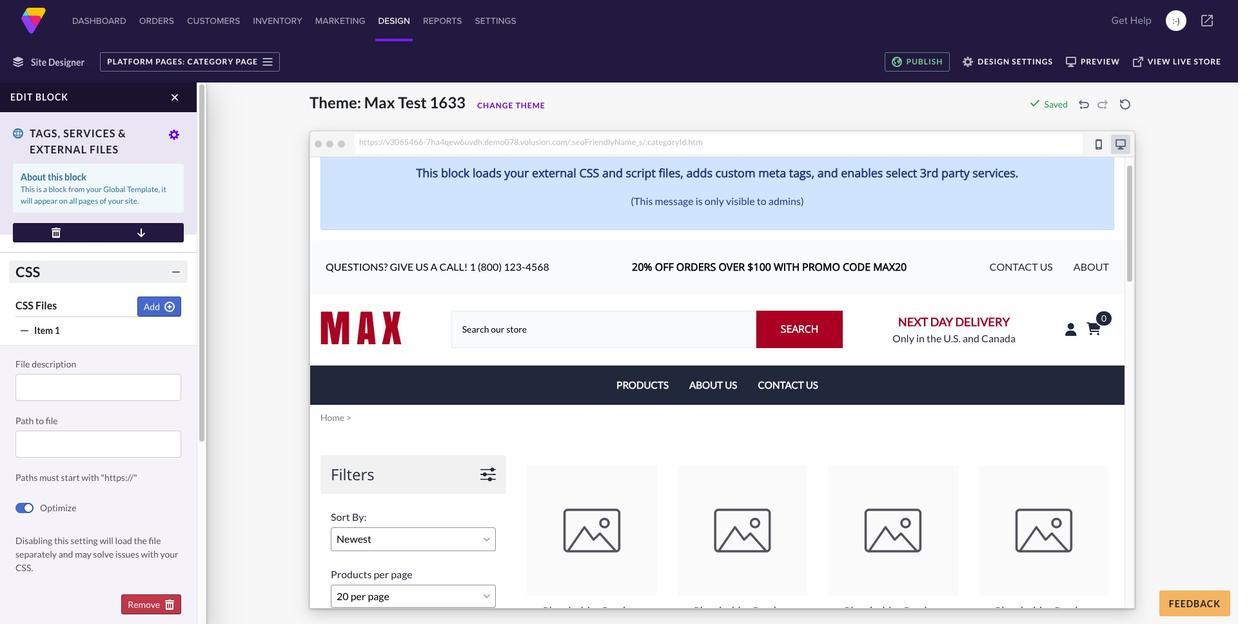 Task type: vqa. For each thing, say whether or not it's contained in the screenshot.
the topmost Link
no



Task type: locate. For each thing, give the bounding box(es) containing it.
item
[[34, 325, 53, 336]]

preview
[[1081, 57, 1120, 66]]

file right the to
[[46, 415, 58, 426]]

0 horizontal spatial will
[[21, 196, 33, 206]]

1 vertical spatial files
[[35, 299, 57, 311]]

will
[[21, 196, 33, 206], [100, 535, 113, 546]]

block right a
[[49, 184, 67, 194]]

1 horizontal spatial files
[[90, 143, 119, 155]]

https://v3065466-
[[359, 137, 426, 147]]

1 vertical spatial will
[[100, 535, 113, 546]]

remove button
[[121, 595, 181, 615]]

0 vertical spatial files
[[90, 143, 119, 155]]

site
[[31, 56, 47, 67]]

remove
[[128, 599, 160, 610]]

0 vertical spatial css
[[15, 263, 40, 281]]

with right start
[[81, 472, 99, 483]]

2 css from the top
[[15, 299, 33, 311]]

this inside disabling this setting will load the file separately and may solve issues with your css.
[[54, 535, 69, 546]]

1 vertical spatial css
[[15, 299, 33, 311]]

:-) link
[[1166, 10, 1187, 31]]

load
[[115, 535, 132, 546]]

about
[[21, 172, 46, 183]]

1 css from the top
[[15, 263, 40, 281]]

file right the the
[[149, 535, 161, 546]]

"https://"
[[101, 472, 137, 483]]

a
[[43, 184, 47, 194]]

css inside button
[[15, 263, 40, 281]]

pages:
[[156, 57, 185, 66]]

1 vertical spatial your
[[108, 196, 124, 206]]

get
[[1112, 13, 1128, 28]]

view
[[1148, 57, 1171, 66]]

block up from
[[64, 172, 86, 183]]

solve
[[93, 549, 114, 560]]

all
[[69, 196, 77, 206]]

1 horizontal spatial file
[[149, 535, 161, 546]]

of
[[100, 196, 107, 206]]

block right edit
[[35, 92, 68, 103]]

1 horizontal spatial will
[[100, 535, 113, 546]]

feedback button
[[1159, 591, 1230, 617]]

css heading
[[9, 261, 188, 283]]

your right issues
[[160, 549, 178, 560]]

the
[[134, 535, 147, 546]]

inventory button
[[250, 0, 305, 41]]

0 horizontal spatial with
[[81, 472, 99, 483]]

this
[[48, 172, 63, 183], [54, 535, 69, 546]]

css
[[15, 263, 40, 281], [15, 299, 33, 311]]

dashboard link
[[70, 0, 129, 41]]

0 vertical spatial this
[[48, 172, 63, 183]]

item 1 button
[[15, 321, 181, 341]]

dashboard image
[[21, 8, 46, 34]]

designer
[[48, 56, 85, 67]]

files down services
[[90, 143, 119, 155]]

1 horizontal spatial your
[[108, 196, 124, 206]]

:-
[[1173, 14, 1178, 27]]

will up solve
[[100, 535, 113, 546]]

css up css files
[[15, 263, 40, 281]]

preview button
[[1059, 52, 1127, 72]]

saved
[[1044, 99, 1068, 110]]

2 horizontal spatial your
[[160, 549, 178, 560]]

0 vertical spatial will
[[21, 196, 33, 206]]

dashboard
[[72, 14, 126, 27]]

1
[[55, 325, 60, 336]]

theme: max test 1633
[[310, 93, 466, 112]]

saved image
[[1030, 98, 1040, 108]]

appear
[[34, 196, 58, 206]]

file description
[[15, 359, 76, 370]]

will down this
[[21, 196, 33, 206]]

orders button
[[137, 0, 177, 41]]

with
[[81, 472, 99, 483], [141, 549, 159, 560]]

your inside disabling this setting will load the file separately and may solve issues with your css.
[[160, 549, 178, 560]]

separately
[[15, 549, 57, 560]]

to
[[35, 415, 44, 426]]

global
[[103, 184, 126, 194]]

page
[[236, 57, 258, 66]]

max
[[364, 93, 395, 112]]

reports
[[423, 14, 462, 27]]

test
[[398, 93, 427, 112]]

edit
[[10, 92, 33, 103]]

get help
[[1112, 13, 1152, 28]]

design
[[378, 14, 410, 27]]

this right about
[[48, 172, 63, 183]]

customers button
[[184, 0, 243, 41]]

design button
[[376, 0, 413, 41]]

0 horizontal spatial file
[[46, 415, 58, 426]]

1 vertical spatial with
[[141, 549, 159, 560]]

2 vertical spatial block
[[49, 184, 67, 194]]

css up file in the bottom left of the page
[[15, 299, 33, 311]]

this inside about this block this is a block from your global template, it will appear on all pages of your site.
[[48, 172, 63, 183]]

files up item 1
[[35, 299, 57, 311]]

volusion-logo link
[[21, 8, 46, 34]]

block
[[35, 92, 68, 103], [64, 172, 86, 183], [49, 184, 67, 194]]

settings
[[1012, 57, 1053, 66]]

1 vertical spatial file
[[149, 535, 161, 546]]

and
[[59, 549, 73, 560]]

1 vertical spatial this
[[54, 535, 69, 546]]

your
[[86, 184, 102, 194], [108, 196, 124, 206], [160, 549, 178, 560]]

0 vertical spatial block
[[35, 92, 68, 103]]

marketing button
[[313, 0, 368, 41]]

with down the the
[[141, 549, 159, 560]]

file inside disabling this setting will load the file separately and may solve issues with your css.
[[149, 535, 161, 546]]

files
[[90, 143, 119, 155], [35, 299, 57, 311]]

2 vertical spatial your
[[160, 549, 178, 560]]

0 vertical spatial with
[[81, 472, 99, 483]]

site.
[[125, 196, 139, 206]]

add
[[144, 301, 160, 312]]

7ha4qew6uvdh.demo078.volusion.com/:seofriendlyname_s/:categoryid.htm
[[426, 137, 703, 147]]

paths must start with "https://"
[[15, 472, 137, 483]]

0 horizontal spatial your
[[86, 184, 102, 194]]

publish
[[907, 57, 943, 66]]

publish button
[[885, 52, 950, 72]]

css button
[[9, 261, 188, 283]]

setting
[[70, 535, 98, 546]]

theme
[[516, 101, 545, 110]]

is
[[36, 184, 42, 194]]

css files
[[15, 299, 57, 311]]

your up pages
[[86, 184, 102, 194]]

your down global
[[108, 196, 124, 206]]

theme:
[[310, 93, 361, 112]]

this up and
[[54, 535, 69, 546]]

1 horizontal spatial with
[[141, 549, 159, 560]]



Task type: describe. For each thing, give the bounding box(es) containing it.
live
[[1173, 57, 1192, 66]]

css for css
[[15, 263, 40, 281]]

disabling
[[15, 535, 52, 546]]

store
[[1194, 57, 1221, 66]]

site designer
[[31, 56, 85, 67]]

help
[[1130, 13, 1152, 28]]

0 vertical spatial your
[[86, 184, 102, 194]]

sidebar element
[[0, 83, 206, 624]]

tags,
[[30, 127, 61, 139]]

reports button
[[421, 0, 465, 41]]

disabling this setting will load the file separately and may solve issues with your css.
[[15, 535, 178, 573]]

platform pages: category page
[[107, 57, 258, 66]]

with inside disabling this setting will load the file separately and may solve issues with your css.
[[141, 549, 159, 560]]

css.
[[15, 562, 33, 573]]

design settings
[[978, 57, 1053, 66]]

feedback
[[1169, 598, 1221, 609]]

customers
[[187, 14, 240, 27]]

this
[[21, 184, 35, 194]]

this for disabling
[[54, 535, 69, 546]]

File description text field
[[15, 374, 181, 401]]

platform pages: category page button
[[100, 52, 280, 72]]

)
[[1178, 14, 1180, 27]]

issues
[[115, 549, 139, 560]]

0 vertical spatial file
[[46, 415, 58, 426]]

path
[[15, 415, 34, 426]]

optimize
[[40, 502, 76, 513]]

design settings button
[[957, 52, 1059, 72]]

category
[[187, 57, 234, 66]]

will inside about this block this is a block from your global template, it will appear on all pages of your site.
[[21, 196, 33, 206]]

services
[[63, 127, 116, 139]]

external
[[30, 143, 87, 155]]

from
[[68, 184, 85, 194]]

description
[[32, 359, 76, 370]]

platform
[[107, 57, 154, 66]]

template,
[[127, 184, 160, 194]]

it
[[161, 184, 166, 194]]

design
[[978, 57, 1010, 66]]

this for about
[[48, 172, 63, 183]]

view live store button
[[1127, 52, 1228, 72]]

:-)
[[1173, 14, 1180, 27]]

about this block this is a block from your global template, it will appear on all pages of your site.
[[21, 172, 166, 206]]

on
[[59, 196, 68, 206]]

orders
[[139, 14, 174, 27]]

path to file
[[15, 415, 58, 426]]

settings button
[[472, 0, 519, 41]]

may
[[75, 549, 91, 560]]

0 horizontal spatial files
[[35, 299, 57, 311]]

start
[[61, 472, 80, 483]]

get help link
[[1108, 8, 1156, 34]]

1633
[[430, 93, 466, 112]]

global template image
[[13, 128, 23, 139]]

settings
[[475, 14, 516, 27]]

1 vertical spatial block
[[64, 172, 86, 183]]

tags, services & external files
[[30, 127, 126, 155]]

edit block
[[10, 92, 68, 103]]

view live store
[[1148, 57, 1221, 66]]

&
[[118, 127, 126, 139]]

change
[[477, 101, 514, 110]]

paths
[[15, 472, 38, 483]]

pages
[[79, 196, 98, 206]]

will inside disabling this setting will load the file separately and may solve issues with your css.
[[100, 535, 113, 546]]

add button
[[137, 297, 181, 317]]

Path to file text field
[[15, 431, 181, 458]]

https://v3065466-7ha4qew6uvdh.demo078.volusion.com/:seofriendlyname_s/:categoryid.htm
[[359, 137, 703, 147]]

item 1
[[34, 325, 60, 336]]

css for css files
[[15, 299, 33, 311]]

change theme
[[477, 101, 545, 110]]

marketing
[[315, 14, 365, 27]]

files inside tags, services & external files
[[90, 143, 119, 155]]



